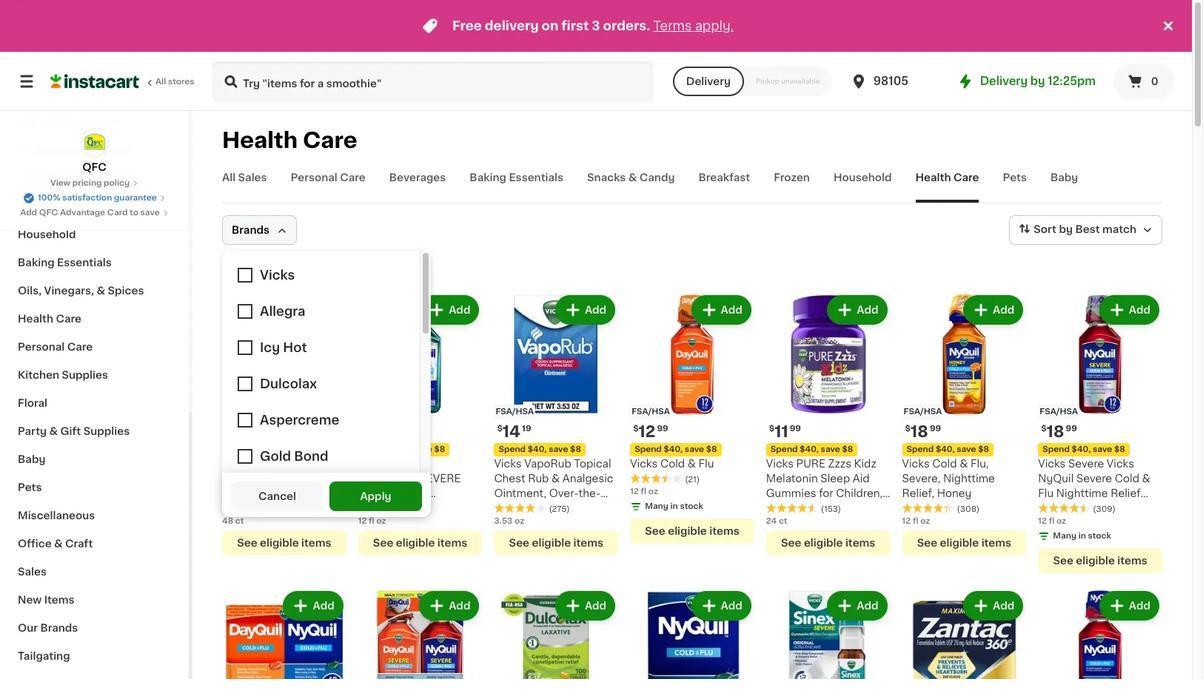 Task type: describe. For each thing, give the bounding box(es) containing it.
spend for see eligible items button below (81)
[[363, 445, 390, 454]]

brands inside our brands link
[[40, 623, 78, 634]]

3
[[592, 20, 600, 32]]

flu, inside vicks nyquil vapocool severe cold, flu, and congestion medicine, menthol flavor
[[388, 488, 406, 499]]

vapocool
[[358, 474, 417, 484]]

0 horizontal spatial baking essentials
[[18, 258, 112, 268]]

1 horizontal spatial personal care link
[[291, 170, 366, 203]]

see for see eligible items button below (81)
[[373, 538, 393, 548]]

stores
[[168, 78, 194, 86]]

1 horizontal spatial household link
[[834, 170, 892, 203]]

99 for vicks cold & flu
[[657, 425, 668, 433]]

see for see eligible items button under 24 ct
[[781, 538, 801, 548]]

0 horizontal spatial 19
[[231, 424, 248, 440]]

spend for see eligible items button underneath (309)
[[1043, 445, 1070, 454]]

ct for 99
[[235, 517, 244, 525]]

eligible for see eligible items button under (21)
[[668, 526, 707, 537]]

0 horizontal spatial breakfast link
[[9, 192, 180, 221]]

vicks for see eligible items button underneath (308)
[[902, 459, 930, 469]]

beverages link
[[389, 170, 446, 203]]

12 fl oz for vicks nyquil vapocool severe cold, flu, and congestion medicine, menthol flavor
[[358, 517, 386, 525]]

2 $8 from the left
[[706, 445, 717, 454]]

see eligible items button down (275)
[[494, 531, 618, 556]]

vicks cold & flu, severe, nighttime relief, honey
[[902, 459, 995, 499]]

spend for see eligible items button underneath (308)
[[907, 445, 934, 454]]

1 horizontal spatial pets link
[[1003, 170, 1027, 203]]

100% satisfaction guarantee button
[[23, 190, 166, 204]]

1 vertical spatial breakfast
[[18, 201, 69, 212]]

office & craft link
[[9, 530, 180, 558]]

0 horizontal spatial baby link
[[9, 446, 180, 474]]

cold,
[[358, 488, 385, 499]]

the-
[[579, 488, 601, 499]]

flavor inside vicks nyquil vapocool severe cold, flu, and congestion medicine, menthol flavor
[[404, 518, 435, 528]]

liquid
[[1103, 503, 1135, 514]]

2 vertical spatial health care
[[18, 314, 81, 324]]

delivery
[[485, 20, 539, 32]]

0 horizontal spatial sales
[[18, 567, 47, 577]]

0
[[1151, 76, 1158, 87]]

apply.
[[695, 20, 734, 32]]

vicks for see eligible items button under 24 ct
[[766, 459, 794, 469]]

new
[[18, 595, 42, 606]]

see for see eligible items button underneath (309)
[[1053, 556, 1073, 566]]

items
[[44, 595, 74, 606]]

fl for vicks cold & flu
[[641, 488, 646, 496]]

free
[[452, 20, 482, 32]]

12 for vicks cold & flu
[[630, 488, 639, 496]]

chest
[[494, 474, 525, 484]]

dry goods & pasta
[[18, 117, 119, 127]]

all stores link
[[50, 61, 195, 102]]

many in stock for 12
[[645, 502, 703, 511]]

berry for 18
[[1038, 503, 1067, 514]]

19 99
[[231, 424, 261, 440]]

0 horizontal spatial personal
[[18, 342, 65, 352]]

severe
[[419, 474, 461, 484]]

terms apply. link
[[653, 20, 734, 32]]

1 vertical spatial severe
[[1076, 474, 1112, 484]]

gummies for 99
[[222, 488, 272, 499]]

spend for see eligible items button underneath cancel
[[227, 445, 254, 454]]

and
[[409, 488, 428, 499]]

see eligible items button down (309)
[[1038, 548, 1162, 574]]

$ for vicks cold & flu, severe, nighttime relief, honey
[[905, 425, 911, 433]]

for for 99
[[275, 488, 289, 499]]

0 vertical spatial severe
[[1068, 459, 1104, 469]]

0 vertical spatial health care
[[222, 130, 357, 151]]

policy
[[104, 179, 130, 187]]

product group containing 14
[[494, 292, 618, 556]]

candy
[[640, 173, 675, 183]]

party & gift supplies
[[18, 426, 130, 437]]

flavor for 11
[[797, 503, 828, 514]]

first
[[561, 20, 589, 32]]

12 fl oz for vicks cold & flu, severe, nighttime relief, honey
[[902, 517, 930, 525]]

view pricing policy
[[50, 179, 130, 187]]

$ 12 99
[[633, 424, 668, 440]]

medicine
[[539, 503, 587, 514]]

spend $40, save $8 for see eligible items button below (81)
[[363, 445, 445, 454]]

card
[[107, 209, 128, 217]]

1 horizontal spatial baby link
[[1051, 170, 1078, 203]]

(275)
[[549, 505, 570, 514]]

vinegars,
[[44, 286, 94, 296]]

1 horizontal spatial essentials
[[509, 173, 563, 183]]

$ 18 99 for cold
[[905, 424, 941, 440]]

aid for 11
[[853, 474, 870, 484]]

melatonin for 11
[[766, 474, 818, 484]]

2 horizontal spatial health care
[[915, 173, 979, 183]]

vicks for see eligible items button underneath cancel
[[222, 459, 250, 469]]

nighttime inside vicks cold & flu, severe, nighttime relief, honey
[[943, 474, 995, 484]]

condiments
[[18, 145, 84, 155]]

oils,
[[18, 286, 42, 296]]

delivery for delivery by 12:25pm
[[980, 76, 1028, 87]]

office
[[18, 539, 52, 549]]

1 vertical spatial household link
[[9, 221, 180, 249]]

many in stock for 18
[[1053, 532, 1111, 540]]

1 horizontal spatial personal care
[[291, 173, 366, 183]]

1 vertical spatial pets link
[[9, 474, 180, 502]]

all for all stores
[[155, 78, 166, 86]]

vicks pure zzzs kidz melatonin sleep aid gummies for children, berry flavor for 11
[[766, 459, 883, 514]]

tailgating
[[18, 652, 70, 662]]

new items link
[[9, 586, 180, 615]]

delivery by 12:25pm
[[980, 76, 1096, 87]]

sleep for 11
[[821, 474, 850, 484]]

0 horizontal spatial pets
[[18, 483, 42, 493]]

oz for vicks cold & flu
[[648, 488, 658, 496]]

pure for 11
[[796, 459, 826, 469]]

spend $40, save $8 for see eligible items button underneath cancel
[[227, 445, 309, 454]]

by for sort
[[1059, 224, 1073, 235]]

cold inside vicks severe vicks nyquil severe cold & flu nighttime relief berry flavor liquid 12 oz
[[1115, 474, 1139, 484]]

Search field
[[213, 62, 652, 101]]

delivery button
[[673, 67, 744, 96]]

1 vertical spatial personal care link
[[9, 333, 180, 361]]

12:25pm
[[1048, 76, 1096, 87]]

8 vicks from the left
[[1107, 459, 1134, 469]]

frozen link
[[774, 170, 810, 203]]

1 horizontal spatial baking
[[470, 173, 506, 183]]

see eligible items button down (308)
[[902, 531, 1026, 556]]

floral link
[[9, 389, 180, 418]]

melatonin for 99
[[222, 474, 274, 484]]

0 button
[[1114, 64, 1174, 99]]

pasta
[[89, 117, 119, 127]]

1 vertical spatial household
[[18, 230, 76, 240]]

flu, inside vicks cold & flu, severe, nighttime relief, honey
[[971, 459, 989, 469]]

(21)
[[685, 476, 700, 484]]

snacks
[[587, 173, 626, 183]]

view
[[50, 179, 70, 187]]

see eligible items button down (81)
[[358, 531, 482, 556]]

fl for vicks cold & flu, severe, nighttime relief, honey
[[913, 517, 918, 525]]

medicine,
[[421, 503, 472, 514]]

(153) for 99
[[277, 505, 297, 514]]

condiments & sauces
[[18, 145, 137, 155]]

0 vertical spatial baking essentials link
[[470, 170, 563, 203]]

product group containing 19
[[222, 292, 346, 556]]

100%
[[38, 194, 60, 202]]

vicks nyquil vapocool severe cold, flu, and congestion medicine, menthol flavor
[[358, 459, 472, 528]]

1 horizontal spatial personal
[[291, 173, 337, 183]]

0 horizontal spatial baking essentials link
[[9, 249, 180, 277]]

relief
[[1111, 488, 1141, 499]]

see eligible items for see eligible items button underneath (308)
[[917, 538, 1011, 548]]

$ 18 99 for severe
[[1041, 424, 1077, 440]]

flu inside vicks severe vicks nyquil severe cold & flu nighttime relief berry flavor liquid 12 oz
[[1038, 488, 1054, 499]]

eligible for see eligible items button under 24 ct
[[804, 538, 843, 548]]

pricing
[[72, 179, 102, 187]]

canned goods & soups link
[[9, 164, 180, 192]]

(308)
[[957, 505, 980, 514]]

match
[[1102, 224, 1136, 235]]

see eligible items button down (21)
[[630, 519, 754, 544]]

delivery by 12:25pm link
[[956, 73, 1096, 90]]

instacart logo image
[[50, 73, 139, 90]]

sort by
[[1034, 224, 1073, 235]]

$40, for see eligible items button below (275)
[[528, 445, 547, 454]]

oz for vicks cold & flu, severe, nighttime relief, honey
[[920, 517, 930, 525]]

pure for 99
[[252, 459, 281, 469]]

gift
[[60, 426, 81, 437]]

product group containing 11
[[766, 292, 890, 556]]

spend $40, save $8 for see eligible items button under (21)
[[635, 445, 717, 454]]

5 $8 from the left
[[842, 445, 853, 454]]

1 horizontal spatial health
[[222, 130, 298, 151]]

(81)
[[413, 505, 428, 514]]

new items
[[18, 595, 74, 606]]

$40, for see eligible items button under (21)
[[664, 445, 683, 454]]

1 horizontal spatial baby
[[1051, 173, 1078, 183]]

qfc link
[[80, 129, 108, 175]]

analgesic
[[563, 474, 613, 484]]

kitchen supplies
[[18, 370, 108, 381]]

24 ct
[[766, 517, 787, 525]]

cold for 18
[[932, 459, 957, 469]]

office & craft
[[18, 539, 93, 549]]

1 vertical spatial qfc
[[39, 209, 58, 217]]

vicks cold & flu
[[630, 459, 714, 469]]

advantage
[[60, 209, 105, 217]]

1 horizontal spatial breakfast link
[[699, 170, 750, 203]]

24
[[766, 517, 777, 525]]

2 horizontal spatial health
[[915, 173, 951, 183]]

cancel button
[[231, 482, 324, 512]]

vicks for see eligible items button below (275)
[[494, 459, 522, 469]]

$18.99 element
[[358, 423, 482, 442]]

health care link for oils, vinegars, & spices link
[[9, 305, 180, 333]]

eligible for see eligible items button underneath cancel
[[260, 538, 299, 548]]

spend for see eligible items button under (21)
[[635, 445, 662, 454]]

12 for vicks severe vicks nyquil severe cold & flu nighttime relief berry flavor liquid 12 oz
[[1038, 517, 1047, 525]]

fsa/hsa for vicks cold & flu
[[632, 408, 670, 416]]

1 horizontal spatial pets
[[1003, 173, 1027, 183]]

terms
[[653, 20, 692, 32]]

$ 14 19
[[497, 424, 531, 440]]

18 for severe
[[1047, 424, 1064, 440]]

flu inside product group
[[699, 459, 714, 469]]

dry
[[18, 117, 37, 127]]

to
[[130, 209, 138, 217]]

satisfaction
[[62, 194, 112, 202]]

11
[[775, 424, 788, 440]]

cancel
[[258, 492, 296, 502]]

qfc logo image
[[80, 129, 108, 157]]

12 fl oz for vicks severe vicks nyquil severe cold & flu nighttime relief berry flavor liquid 12 oz
[[1038, 517, 1066, 525]]

$ for vicks severe vicks nyquil severe cold & flu nighttime relief berry flavor liquid 12 oz
[[1041, 425, 1047, 433]]

limited time offer region
[[0, 0, 1159, 52]]

fsa/hsa for vicks cold & flu, severe, nighttime relief, honey
[[904, 408, 942, 416]]

vicks for see eligible items button under (21)
[[630, 459, 658, 469]]

apply button
[[329, 482, 422, 512]]

menthol
[[358, 518, 401, 528]]

craft
[[65, 539, 93, 549]]

severe,
[[902, 474, 941, 484]]

vicks for see eligible items button below (81)
[[358, 459, 386, 469]]

flavor for 99
[[253, 503, 284, 514]]

0 horizontal spatial essentials
[[57, 258, 112, 268]]

3 $8 from the left
[[434, 445, 445, 454]]

flavor for 18
[[1069, 503, 1100, 514]]

0 horizontal spatial health
[[18, 314, 53, 324]]

12 inside vicks severe vicks nyquil severe cold & flu nighttime relief berry flavor liquid 12 oz
[[1138, 503, 1148, 514]]

service type group
[[673, 67, 832, 96]]

0 horizontal spatial baking
[[18, 258, 55, 268]]

1 horizontal spatial sales
[[238, 173, 267, 183]]



Task type: locate. For each thing, give the bounding box(es) containing it.
$40, up vaporub
[[528, 445, 547, 454]]

many in stock down (21)
[[645, 502, 703, 511]]

vicks for see eligible items button underneath (309)
[[1038, 459, 1066, 469]]

add
[[20, 209, 37, 217], [449, 305, 470, 315], [585, 305, 606, 315], [721, 305, 742, 315], [857, 305, 878, 315], [993, 305, 1015, 315], [1129, 305, 1151, 315], [313, 601, 334, 611], [449, 601, 470, 611], [585, 601, 606, 611], [721, 601, 742, 611], [857, 601, 878, 611], [993, 601, 1015, 611], [1129, 601, 1151, 611]]

many in stock
[[645, 502, 703, 511], [1053, 532, 1111, 540]]

1 vertical spatial personal care
[[18, 342, 93, 352]]

personal
[[291, 173, 337, 183], [18, 342, 65, 352]]

1 kidz from the left
[[310, 459, 332, 469]]

nighttime up (309)
[[1056, 488, 1108, 499]]

$40, down $ 11 99
[[800, 445, 819, 454]]

delivery for delivery
[[686, 76, 731, 87]]

7 $8 from the left
[[1114, 445, 1125, 454]]

see eligible items down (81)
[[373, 538, 467, 548]]

melatonin up cancel
[[222, 474, 274, 484]]

fl for vicks nyquil vapocool severe cold, flu, and congestion medicine, menthol flavor
[[369, 517, 374, 525]]

0 horizontal spatial (153)
[[277, 505, 297, 514]]

7 spend $40, save $8 from the left
[[1043, 445, 1125, 454]]

1 horizontal spatial flu,
[[971, 459, 989, 469]]

18
[[911, 424, 928, 440], [1047, 424, 1064, 440]]

1 vertical spatial brands
[[40, 623, 78, 634]]

12 fl oz
[[630, 488, 658, 496], [358, 517, 386, 525], [902, 517, 930, 525], [1038, 517, 1066, 525]]

essentials up oils, vinegars, & spices
[[57, 258, 112, 268]]

1 zzzs from the left
[[284, 459, 307, 469]]

kidz for 11
[[854, 459, 876, 469]]

topical
[[574, 459, 611, 469]]

0 horizontal spatial children,
[[292, 488, 339, 499]]

floral
[[18, 398, 47, 409]]

2 for from the left
[[819, 488, 833, 499]]

see for see eligible items button underneath cancel
[[237, 538, 257, 548]]

0 horizontal spatial zzzs
[[284, 459, 307, 469]]

essentials
[[509, 173, 563, 183], [57, 258, 112, 268]]

5 99 from the left
[[1066, 425, 1077, 433]]

supplies
[[62, 370, 108, 381], [83, 426, 130, 437]]

0 horizontal spatial berry
[[222, 503, 250, 514]]

14
[[503, 424, 520, 440]]

qfc up the view pricing policy link
[[82, 162, 106, 173]]

0 horizontal spatial vicks pure zzzs kidz melatonin sleep aid gummies for children, berry flavor
[[222, 459, 339, 514]]

0 horizontal spatial baby
[[18, 455, 45, 465]]

spend for see eligible items button below (275)
[[499, 445, 526, 454]]

sales up brands dropdown button at the left
[[238, 173, 267, 183]]

1 $ from the left
[[633, 425, 639, 433]]

cold inside vicks cold & flu, severe, nighttime relief, honey
[[932, 459, 957, 469]]

0 vertical spatial baby
[[1051, 173, 1078, 183]]

eligible for see eligible items button underneath (309)
[[1076, 556, 1115, 566]]

99 inside the 19 99
[[250, 425, 261, 433]]

1 spend $40, save $8 from the left
[[227, 445, 309, 454]]

ct for 11
[[779, 517, 787, 525]]

nighttime inside vicks severe vicks nyquil severe cold & flu nighttime relief berry flavor liquid 12 oz
[[1056, 488, 1108, 499]]

1 aid from the left
[[309, 474, 326, 484]]

see eligible items down (308)
[[917, 538, 1011, 548]]

3.53
[[494, 517, 513, 525]]

soups
[[112, 173, 145, 184]]

counter
[[494, 503, 537, 514]]

$ 18 99 up "severe,"
[[905, 424, 941, 440]]

see eligible items for see eligible items button below (81)
[[373, 538, 467, 548]]

4 fsa/hsa from the left
[[1040, 408, 1078, 416]]

4 spend $40, save $8 from the left
[[499, 445, 581, 454]]

flavor inside vicks severe vicks nyquil severe cold & flu nighttime relief berry flavor liquid 12 oz
[[1069, 503, 1100, 514]]

1 (153) from the left
[[277, 505, 297, 514]]

0 vertical spatial in
[[670, 502, 678, 511]]

breakfast down canned
[[18, 201, 69, 212]]

see for see eligible items button underneath (308)
[[917, 538, 937, 548]]

1 18 from the left
[[911, 424, 928, 440]]

4 vicks from the left
[[494, 459, 522, 469]]

0 vertical spatial health care link
[[915, 170, 979, 203]]

spend $40, save $8 for see eligible items button underneath (308)
[[907, 445, 989, 454]]

berry up 48 ct at the left of page
[[222, 503, 250, 514]]

beverages
[[389, 173, 446, 183]]

kidz for 99
[[310, 459, 332, 469]]

baking
[[470, 173, 506, 183], [18, 258, 55, 268]]

6 vicks from the left
[[902, 459, 930, 469]]

vicks pure zzzs kidz melatonin sleep aid gummies for children, berry flavor for 99
[[222, 459, 339, 514]]

sleep for 99
[[277, 474, 306, 484]]

3.53 oz
[[494, 517, 524, 525]]

1 ct from the left
[[235, 517, 244, 525]]

7 spend from the left
[[1043, 445, 1070, 454]]

children, left relief,
[[836, 488, 883, 499]]

personal right all sales
[[291, 173, 337, 183]]

brands inside brands dropdown button
[[232, 225, 270, 235]]

0 horizontal spatial personal care link
[[9, 333, 180, 361]]

berry inside vicks severe vicks nyquil severe cold & flu nighttime relief berry flavor liquid 12 oz
[[1038, 503, 1067, 514]]

household down "100%"
[[18, 230, 76, 240]]

100% satisfaction guarantee
[[38, 194, 157, 202]]

spend for see eligible items button under 24 ct
[[771, 445, 798, 454]]

2 zzzs from the left
[[828, 459, 851, 469]]

eligible for see eligible items button below (81)
[[396, 538, 435, 548]]

brands down all sales link at the top
[[232, 225, 270, 235]]

honey
[[937, 488, 972, 499]]

flu, up congestion
[[388, 488, 406, 499]]

99 up vicks cold & flu, severe, nighttime relief, honey
[[930, 425, 941, 433]]

household
[[834, 173, 892, 183], [18, 230, 76, 240]]

kidz
[[310, 459, 332, 469], [854, 459, 876, 469]]

pure down $ 11 99
[[796, 459, 826, 469]]

see eligible items down (275)
[[509, 538, 603, 548]]

vicks pure zzzs kidz melatonin sleep aid gummies for children, berry flavor up 48 ct at the left of page
[[222, 459, 339, 514]]

all sales
[[222, 173, 267, 183]]

0 vertical spatial personal care link
[[291, 170, 366, 203]]

see eligible items down 24 ct
[[781, 538, 875, 548]]

99 inside $ 12 99
[[657, 425, 668, 433]]

pure up the cancel button
[[252, 459, 281, 469]]

qfc down "100%"
[[39, 209, 58, 217]]

by inside best match sort by field
[[1059, 224, 1073, 235]]

best match
[[1075, 224, 1136, 235]]

stock for 12
[[680, 502, 703, 511]]

4 99 from the left
[[930, 425, 941, 433]]

baby down party
[[18, 455, 45, 465]]

health care link
[[915, 170, 979, 203], [9, 305, 180, 333]]

1 horizontal spatial by
[[1059, 224, 1073, 235]]

aid
[[309, 474, 326, 484], [853, 474, 870, 484]]

99 right 11
[[790, 425, 801, 433]]

vicks vaporub topical chest rub & analgesic ointment, over-the- counter medicine
[[494, 459, 613, 514]]

nyquil inside vicks severe vicks nyquil severe cold & flu nighttime relief berry flavor liquid 12 oz
[[1038, 474, 1074, 484]]

zzzs for 99
[[284, 459, 307, 469]]

1 horizontal spatial household
[[834, 173, 892, 183]]

0 horizontal spatial health care link
[[9, 305, 180, 333]]

by for delivery
[[1030, 76, 1045, 87]]

flu,
[[971, 459, 989, 469], [388, 488, 406, 499]]

see eligible items down (309)
[[1053, 556, 1147, 566]]

qfc
[[82, 162, 106, 173], [39, 209, 58, 217]]

0 horizontal spatial in
[[670, 502, 678, 511]]

1 horizontal spatial zzzs
[[828, 459, 851, 469]]

3 vicks from the left
[[358, 459, 386, 469]]

3 spend from the left
[[363, 445, 390, 454]]

baby inside baby link
[[18, 455, 45, 465]]

canned goods & soups
[[18, 173, 145, 184]]

0 horizontal spatial pure
[[252, 459, 281, 469]]

1 horizontal spatial sleep
[[821, 474, 850, 484]]

many in stock inside product group
[[645, 502, 703, 511]]

5 $40, from the left
[[800, 445, 819, 454]]

vicks pure zzzs kidz melatonin sleep aid gummies for children, berry flavor up 24 ct
[[766, 459, 883, 514]]

0 vertical spatial essentials
[[509, 173, 563, 183]]

vicks
[[222, 459, 250, 469], [630, 459, 658, 469], [358, 459, 386, 469], [494, 459, 522, 469], [766, 459, 794, 469], [902, 459, 930, 469], [1038, 459, 1066, 469], [1107, 459, 1134, 469]]

supplies inside "link"
[[62, 370, 108, 381]]

(309)
[[1093, 505, 1116, 514]]

$40, down $18.99 element
[[392, 445, 411, 454]]

baking right the 'beverages'
[[470, 173, 506, 183]]

2 18 from the left
[[1047, 424, 1064, 440]]

spend down 14 at the bottom of the page
[[499, 445, 526, 454]]

$ 18 99
[[905, 424, 941, 440], [1041, 424, 1077, 440]]

aid for 99
[[309, 474, 326, 484]]

& inside vicks cold & flu, severe, nighttime relief, honey
[[960, 459, 968, 469]]

stock inside product group
[[680, 502, 703, 511]]

6 spend $40, save $8 from the left
[[907, 445, 989, 454]]

2 ct from the left
[[779, 517, 787, 525]]

baby
[[1051, 173, 1078, 183], [18, 455, 45, 465]]

$ inside $ 12 99
[[633, 425, 639, 433]]

1 horizontal spatial many in stock
[[1053, 532, 1111, 540]]

spend $40, save $8 up the vicks cold & flu
[[635, 445, 717, 454]]

2 99 from the left
[[657, 425, 668, 433]]

3 berry from the left
[[1038, 503, 1067, 514]]

98105 button
[[850, 61, 939, 102]]

0 horizontal spatial many in stock
[[645, 502, 703, 511]]

0 vertical spatial brands
[[232, 225, 270, 235]]

party
[[18, 426, 47, 437]]

3 $40, from the left
[[392, 445, 411, 454]]

see for see eligible items button below (275)
[[509, 538, 529, 548]]

berry
[[222, 503, 250, 514], [766, 503, 794, 514], [1038, 503, 1067, 514]]

4 $ from the left
[[905, 425, 911, 433]]

12
[[639, 424, 656, 440], [630, 488, 639, 496], [1138, 503, 1148, 514], [358, 517, 367, 525], [902, 517, 911, 525], [1038, 517, 1047, 525]]

2 berry from the left
[[766, 503, 794, 514]]

1 vertical spatial in
[[1078, 532, 1086, 540]]

1 horizontal spatial cold
[[932, 459, 957, 469]]

eligible for see eligible items button underneath (308)
[[940, 538, 979, 548]]

spend $40, save $8 down $18.99 element
[[363, 445, 445, 454]]

$40, for see eligible items button underneath (309)
[[1072, 445, 1091, 454]]

1 sleep from the left
[[277, 474, 306, 484]]

1 99 from the left
[[250, 425, 261, 433]]

3 fsa/hsa from the left
[[904, 408, 942, 416]]

1 horizontal spatial berry
[[766, 503, 794, 514]]

care
[[303, 130, 357, 151], [340, 173, 366, 183], [954, 173, 979, 183], [56, 314, 81, 324], [67, 342, 93, 352]]

18 for cold
[[911, 424, 928, 440]]

2 horizontal spatial berry
[[1038, 503, 1067, 514]]

48
[[222, 517, 233, 525]]

breakfast link
[[699, 170, 750, 203], [9, 192, 180, 221]]

1 horizontal spatial stock
[[1088, 532, 1111, 540]]

spend down the 19 99
[[227, 445, 254, 454]]

see eligible items
[[645, 526, 739, 537], [237, 538, 331, 548], [373, 538, 467, 548], [509, 538, 603, 548], [781, 538, 875, 548], [917, 538, 1011, 548], [1053, 556, 1147, 566]]

see eligible items button down cancel
[[222, 531, 346, 556]]

1 vertical spatial health
[[915, 173, 951, 183]]

0 horizontal spatial breakfast
[[18, 201, 69, 212]]

2 vicks from the left
[[630, 459, 658, 469]]

kitchen supplies link
[[9, 361, 180, 389]]

99 up cancel
[[250, 425, 261, 433]]

apply
[[360, 492, 391, 502]]

3 99 from the left
[[790, 425, 801, 433]]

in for 12
[[670, 502, 678, 511]]

1 vicks from the left
[[222, 459, 250, 469]]

all left stores
[[155, 78, 166, 86]]

1 vertical spatial many in stock
[[1053, 532, 1111, 540]]

2 sleep from the left
[[821, 474, 850, 484]]

2 pure from the left
[[796, 459, 826, 469]]

oils, vinegars, & spices link
[[9, 277, 180, 305]]

vaporub
[[524, 459, 571, 469]]

melatonin
[[222, 474, 274, 484], [766, 474, 818, 484]]

1 vertical spatial by
[[1059, 224, 1073, 235]]

breakfast right candy
[[699, 173, 750, 183]]

our
[[18, 623, 38, 634]]

spend $40, save $8 down the 19 99
[[227, 445, 309, 454]]

all for all sales
[[222, 173, 236, 183]]

1 vertical spatial flu,
[[388, 488, 406, 499]]

gummies for 11
[[766, 488, 816, 499]]

1 for from the left
[[275, 488, 289, 499]]

$ inside $ 11 99
[[769, 425, 775, 433]]

0 vertical spatial many in stock
[[645, 502, 703, 511]]

$40,
[[256, 445, 275, 454], [664, 445, 683, 454], [392, 445, 411, 454], [528, 445, 547, 454], [800, 445, 819, 454], [936, 445, 955, 454], [1072, 445, 1091, 454]]

melatonin up 24 ct
[[766, 474, 818, 484]]

12 for vicks cold & flu, severe, nighttime relief, honey
[[902, 517, 911, 525]]

1 horizontal spatial (153)
[[821, 505, 841, 514]]

ct right 48
[[235, 517, 244, 525]]

see eligible items button down 24 ct
[[766, 531, 890, 556]]

1 $40, from the left
[[256, 445, 275, 454]]

in inside product group
[[670, 502, 678, 511]]

2 $ 18 99 from the left
[[1041, 424, 1077, 440]]

1 horizontal spatial $ 18 99
[[1041, 424, 1077, 440]]

product group
[[222, 292, 346, 556], [358, 292, 482, 556], [494, 292, 618, 556], [630, 292, 754, 544], [766, 292, 890, 556], [902, 292, 1026, 556], [1038, 292, 1162, 574], [222, 588, 346, 680], [358, 588, 482, 680], [494, 588, 618, 680], [630, 588, 754, 680], [766, 588, 890, 680], [902, 588, 1026, 680], [1038, 588, 1162, 680]]

see eligible items for see eligible items button under (21)
[[645, 526, 739, 537]]

delivery inside button
[[686, 76, 731, 87]]

0 horizontal spatial personal care
[[18, 342, 93, 352]]

1 children, from the left
[[292, 488, 339, 499]]

miscellaneous
[[18, 511, 95, 521]]

all stores
[[155, 78, 194, 86]]

oz for vicks nyquil vapocool severe cold, flu, and congestion medicine, menthol flavor
[[376, 517, 386, 525]]

children, left the 'cold,'
[[292, 488, 339, 499]]

1 horizontal spatial all
[[222, 173, 236, 183]]

0 horizontal spatial flu,
[[388, 488, 406, 499]]

7 $40, from the left
[[1072, 445, 1091, 454]]

essentials left snacks
[[509, 173, 563, 183]]

vicks inside vicks cold & flu, severe, nighttime relief, honey
[[902, 459, 930, 469]]

berry for 11
[[766, 503, 794, 514]]

2 aid from the left
[[853, 474, 870, 484]]

1 $ 18 99 from the left
[[905, 424, 941, 440]]

nighttime up 'honey'
[[943, 474, 995, 484]]

many for 12
[[645, 502, 668, 511]]

0 horizontal spatial gummies
[[222, 488, 272, 499]]

many for 18
[[1053, 532, 1076, 540]]

oz for vicks severe vicks nyquil severe cold & flu nighttime relief berry flavor liquid 12 oz
[[1056, 517, 1066, 525]]

baby link down party & gift supplies
[[9, 446, 180, 474]]

our brands
[[18, 623, 78, 634]]

guarantee
[[114, 194, 157, 202]]

0 vertical spatial qfc
[[82, 162, 106, 173]]

1 horizontal spatial pure
[[796, 459, 826, 469]]

baby link
[[1051, 170, 1078, 203], [9, 446, 180, 474]]

cold inside product group
[[660, 459, 685, 469]]

children, for 11
[[836, 488, 883, 499]]

99 up the vicks cold & flu
[[657, 425, 668, 433]]

99 for vicks cold & flu, severe, nighttime relief, honey
[[930, 425, 941, 433]]

fl for vicks severe vicks nyquil severe cold & flu nighttime relief berry flavor liquid 12 oz
[[1049, 517, 1054, 525]]

0 horizontal spatial cold
[[660, 459, 685, 469]]

2 $40, from the left
[[664, 445, 683, 454]]

1 melatonin from the left
[[222, 474, 274, 484]]

0 horizontal spatial sleep
[[277, 474, 306, 484]]

6 spend from the left
[[907, 445, 934, 454]]

1 vertical spatial supplies
[[83, 426, 130, 437]]

eligible for see eligible items button below (275)
[[532, 538, 571, 548]]

1 vicks pure zzzs kidz melatonin sleep aid gummies for children, berry flavor from the left
[[222, 459, 339, 514]]

& inside vicks severe vicks nyquil severe cold & flu nighttime relief berry flavor liquid 12 oz
[[1142, 474, 1150, 484]]

product group containing 12
[[630, 292, 754, 544]]

nyquil inside vicks nyquil vapocool severe cold, flu, and congestion medicine, menthol flavor
[[388, 459, 424, 469]]

delivery left 12:25pm
[[980, 76, 1028, 87]]

children, for 99
[[292, 488, 339, 499]]

1 vertical spatial pets
[[18, 483, 42, 493]]

0 vertical spatial baking essentials
[[470, 173, 563, 183]]

& inside vicks vaporub topical chest rub & analgesic ointment, over-the- counter medicine
[[552, 474, 560, 484]]

canned
[[18, 173, 60, 184]]

1 spend from the left
[[227, 445, 254, 454]]

1 vertical spatial baking essentials
[[18, 258, 112, 268]]

2 spend from the left
[[635, 445, 662, 454]]

spend $40, save $8 down $ 11 99
[[771, 445, 853, 454]]

pure
[[252, 459, 281, 469], [796, 459, 826, 469]]

all
[[155, 78, 166, 86], [222, 173, 236, 183]]

by right sort in the right of the page
[[1059, 224, 1073, 235]]

6 $40, from the left
[[936, 445, 955, 454]]

5 spend $40, save $8 from the left
[[771, 445, 853, 454]]

18 up vicks severe vicks nyquil severe cold & flu nighttime relief berry flavor liquid 12 oz on the right bottom of the page
[[1047, 424, 1064, 440]]

1 vertical spatial stock
[[1088, 532, 1111, 540]]

for
[[275, 488, 289, 499], [819, 488, 833, 499]]

gummies up 48 ct at the left of page
[[222, 488, 272, 499]]

0 vertical spatial health
[[222, 130, 298, 151]]

$40, for see eligible items button underneath (308)
[[936, 445, 955, 454]]

98105
[[873, 76, 909, 87]]

see eligible items for see eligible items button underneath cancel
[[237, 538, 331, 548]]

1 pure from the left
[[252, 459, 281, 469]]

severe
[[1068, 459, 1104, 469], [1076, 474, 1112, 484]]

by inside the delivery by 12:25pm link
[[1030, 76, 1045, 87]]

cold
[[660, 459, 685, 469], [932, 459, 957, 469], [1115, 474, 1139, 484]]

zzzs for 11
[[828, 459, 851, 469]]

4 $40, from the left
[[528, 445, 547, 454]]

$40, down the 19 99
[[256, 445, 275, 454]]

congestion
[[358, 503, 419, 514]]

12 fl oz for vicks cold & flu
[[630, 488, 658, 496]]

vicks inside vicks vaporub topical chest rub & analgesic ointment, over-the- counter medicine
[[494, 459, 522, 469]]

sleep
[[277, 474, 306, 484], [821, 474, 850, 484]]

1 horizontal spatial for
[[819, 488, 833, 499]]

99 for vicks pure zzzs kidz melatonin sleep aid gummies for children, berry flavor
[[790, 425, 801, 433]]

1 gummies from the left
[[222, 488, 272, 499]]

all up brands dropdown button at the left
[[222, 173, 236, 183]]

$40, up the vicks cold & flu
[[664, 445, 683, 454]]

by left 12:25pm
[[1030, 76, 1045, 87]]

spend down $ 11 99
[[771, 445, 798, 454]]

0 vertical spatial baking
[[470, 173, 506, 183]]

spend $40, save $8 for see eligible items button underneath (309)
[[1043, 445, 1125, 454]]

many in stock down (309)
[[1053, 532, 1111, 540]]

0 horizontal spatial for
[[275, 488, 289, 499]]

view pricing policy link
[[50, 178, 139, 190]]

2 vicks pure zzzs kidz melatonin sleep aid gummies for children, berry flavor from the left
[[766, 459, 883, 514]]

many
[[645, 502, 668, 511], [1053, 532, 1076, 540]]

delivery down apply.
[[686, 76, 731, 87]]

kitchen
[[18, 370, 59, 381]]

in down the vicks cold & flu
[[670, 502, 678, 511]]

2 horizontal spatial cold
[[1115, 474, 1139, 484]]

1 $8 from the left
[[298, 445, 309, 454]]

0 vertical spatial baby link
[[1051, 170, 1078, 203]]

1 horizontal spatial vicks pure zzzs kidz melatonin sleep aid gummies for children, berry flavor
[[766, 459, 883, 514]]

tailgating link
[[9, 643, 180, 671]]

6 $8 from the left
[[978, 445, 989, 454]]

1 fsa/hsa from the left
[[632, 408, 670, 416]]

5 vicks from the left
[[766, 459, 794, 469]]

3 spend $40, save $8 from the left
[[363, 445, 445, 454]]

$ for vicks cold & flu
[[633, 425, 639, 433]]

$ 18 99 up vicks severe vicks nyquil severe cold & flu nighttime relief berry flavor liquid 12 oz on the right bottom of the page
[[1041, 424, 1077, 440]]

2 gummies from the left
[[766, 488, 816, 499]]

5 $ from the left
[[1041, 425, 1047, 433]]

spend $40, save $8 up vicks cold & flu, severe, nighttime relief, honey
[[907, 445, 989, 454]]

see
[[645, 526, 665, 537], [237, 538, 257, 548], [373, 538, 393, 548], [509, 538, 529, 548], [781, 538, 801, 548], [917, 538, 937, 548], [1053, 556, 1073, 566]]

2 vertical spatial health
[[18, 314, 53, 324]]

0 horizontal spatial kidz
[[310, 459, 332, 469]]

in down vicks severe vicks nyquil severe cold & flu nighttime relief berry flavor liquid 12 oz on the right bottom of the page
[[1078, 532, 1086, 540]]

1 horizontal spatial nighttime
[[1056, 488, 1108, 499]]

0 vertical spatial pets
[[1003, 173, 1027, 183]]

stock for 18
[[1088, 532, 1111, 540]]

vicks inside vicks nyquil vapocool severe cold, flu, and congestion medicine, menthol flavor
[[358, 459, 386, 469]]

cold up relief
[[1115, 474, 1139, 484]]

1 horizontal spatial nyquil
[[1038, 474, 1074, 484]]

$40, for see eligible items button below (81)
[[392, 445, 411, 454]]

$ 11 99
[[769, 424, 801, 440]]

see eligible items down cancel
[[237, 538, 331, 548]]

brands down items
[[40, 623, 78, 634]]

1 horizontal spatial breakfast
[[699, 173, 750, 183]]

spend $40, save $8 up vicks severe vicks nyquil severe cold & flu nighttime relief berry flavor liquid 12 oz on the right bottom of the page
[[1043, 445, 1125, 454]]

fsa/hsa for vicks severe vicks nyquil severe cold & flu nighttime relief berry flavor liquid 12 oz
[[1040, 408, 1078, 416]]

0 vertical spatial by
[[1030, 76, 1045, 87]]

stock down (21)
[[680, 502, 703, 511]]

spend $40, save $8 up vaporub
[[499, 445, 581, 454]]

spend down $ 12 99
[[635, 445, 662, 454]]

0 horizontal spatial household
[[18, 230, 76, 240]]

spend up "severe,"
[[907, 445, 934, 454]]

12 for vicks nyquil vapocool severe cold, flu, and congestion medicine, menthol flavor
[[358, 517, 367, 525]]

2 melatonin from the left
[[766, 474, 818, 484]]

spend $40, save $8 for see eligible items button under 24 ct
[[771, 445, 853, 454]]

aid left "severe,"
[[853, 474, 870, 484]]

1 horizontal spatial children,
[[836, 488, 883, 499]]

cold for 12
[[660, 459, 685, 469]]

0 horizontal spatial nighttime
[[943, 474, 995, 484]]

see eligible items down (21)
[[645, 526, 739, 537]]

99 inside $ 11 99
[[790, 425, 801, 433]]

19 inside the $ 14 19
[[522, 425, 531, 433]]

see for see eligible items button under (21)
[[645, 526, 665, 537]]

0 horizontal spatial flu
[[699, 459, 714, 469]]

supplies up floral 'link'
[[62, 370, 108, 381]]

cold up (21)
[[660, 459, 685, 469]]

★★★★★
[[630, 474, 682, 484], [630, 474, 682, 484], [222, 503, 274, 514], [222, 503, 274, 514], [358, 503, 410, 514], [358, 503, 410, 514], [494, 503, 546, 514], [494, 503, 546, 514], [766, 503, 818, 514], [766, 503, 818, 514], [902, 503, 954, 514], [902, 503, 954, 514], [1038, 503, 1090, 514], [1038, 503, 1090, 514]]

see eligible items button
[[630, 519, 754, 544], [222, 531, 346, 556], [358, 531, 482, 556], [494, 531, 618, 556], [766, 531, 890, 556], [902, 531, 1026, 556], [1038, 548, 1162, 574]]

1 horizontal spatial ct
[[779, 517, 787, 525]]

5 spend from the left
[[771, 445, 798, 454]]

goods for canned
[[62, 173, 98, 184]]

None search field
[[212, 61, 654, 102]]

Best match Sort by field
[[1009, 215, 1162, 245]]

2 kidz from the left
[[854, 459, 876, 469]]

$ for vicks vaporub topical chest rub & analgesic ointment, over-the- counter medicine
[[497, 425, 503, 433]]

supplies down floral 'link'
[[83, 426, 130, 437]]

2 fsa/hsa from the left
[[496, 408, 534, 416]]

12 fl oz inside product group
[[630, 488, 658, 496]]

2 children, from the left
[[836, 488, 883, 499]]

1 horizontal spatial baking essentials
[[470, 173, 563, 183]]

gummies up 24 ct
[[766, 488, 816, 499]]

berry left (309)
[[1038, 503, 1067, 514]]

$40, for see eligible items button under 24 ct
[[800, 445, 819, 454]]

fsa/hsa for vicks vaporub topical chest rub & analgesic ointment, over-the- counter medicine
[[496, 408, 534, 416]]

household link down add qfc advantage card to save link
[[9, 221, 180, 249]]

0 vertical spatial household
[[834, 173, 892, 183]]

see eligible items for see eligible items button underneath (309)
[[1053, 556, 1147, 566]]

items
[[709, 526, 739, 537], [301, 538, 331, 548], [437, 538, 467, 548], [573, 538, 603, 548], [845, 538, 875, 548], [981, 538, 1011, 548], [1117, 556, 1147, 566]]

1 vertical spatial nyquil
[[1038, 474, 1074, 484]]

personal up kitchen
[[18, 342, 65, 352]]

oz inside vicks severe vicks nyquil severe cold & flu nighttime relief berry flavor liquid 12 oz
[[1038, 518, 1050, 528]]

0 horizontal spatial health care
[[18, 314, 81, 324]]

stock down (309)
[[1088, 532, 1111, 540]]

1 horizontal spatial 19
[[522, 425, 531, 433]]

&
[[78, 117, 86, 127], [86, 145, 95, 155], [628, 173, 637, 183], [100, 173, 109, 184], [97, 286, 105, 296], [49, 426, 58, 437], [688, 459, 696, 469], [960, 459, 968, 469], [552, 474, 560, 484], [1142, 474, 1150, 484], [54, 539, 63, 549]]

0 vertical spatial breakfast
[[699, 173, 750, 183]]

qfc inside "link"
[[82, 162, 106, 173]]

$ for vicks pure zzzs kidz melatonin sleep aid gummies for children, berry flavor
[[769, 425, 775, 433]]

2 spend $40, save $8 from the left
[[635, 445, 717, 454]]

orders.
[[603, 20, 650, 32]]

0 horizontal spatial aid
[[309, 474, 326, 484]]

$ inside the $ 14 19
[[497, 425, 503, 433]]

1 berry from the left
[[222, 503, 250, 514]]

18 up "severe,"
[[911, 424, 928, 440]]

1 vertical spatial baby link
[[9, 446, 180, 474]]

household right frozen
[[834, 173, 892, 183]]

$40, up vicks severe vicks nyquil severe cold & flu nighttime relief berry flavor liquid 12 oz on the right bottom of the page
[[1072, 445, 1091, 454]]

goods for dry
[[40, 117, 75, 127]]

2 (153) from the left
[[821, 505, 841, 514]]

oils, vinegars, & spices
[[18, 286, 144, 296]]

1 horizontal spatial 18
[[1047, 424, 1064, 440]]

cold up "severe,"
[[932, 459, 957, 469]]

$40, for see eligible items button underneath cancel
[[256, 445, 275, 454]]

2 $ from the left
[[497, 425, 503, 433]]

sales
[[238, 173, 267, 183], [18, 567, 47, 577]]

see eligible items for see eligible items button under 24 ct
[[781, 538, 875, 548]]

baby up sort by
[[1051, 173, 1078, 183]]

spend up vicks severe vicks nyquil severe cold & flu nighttime relief berry flavor liquid 12 oz on the right bottom of the page
[[1043, 445, 1070, 454]]

0 horizontal spatial 18
[[911, 424, 928, 440]]

health care link for the rightmost household link
[[915, 170, 979, 203]]

1 horizontal spatial baking essentials link
[[470, 170, 563, 203]]

4 spend from the left
[[499, 445, 526, 454]]

0 horizontal spatial ct
[[235, 517, 244, 525]]

many down vicks severe vicks nyquil severe cold & flu nighttime relief berry flavor liquid 12 oz on the right bottom of the page
[[1053, 532, 1076, 540]]

many down the vicks cold & flu
[[645, 502, 668, 511]]

add qfc advantage card to save
[[20, 209, 160, 217]]

see eligible items for see eligible items button below (275)
[[509, 538, 603, 548]]

berry for 99
[[222, 503, 250, 514]]

3 $ from the left
[[769, 425, 775, 433]]

delivery
[[980, 76, 1028, 87], [686, 76, 731, 87]]

household link right frozen link at the right top of page
[[834, 170, 892, 203]]

relief,
[[902, 488, 934, 499]]

spend up vapocool in the bottom left of the page
[[363, 445, 390, 454]]

ct right the 24
[[779, 517, 787, 525]]

4 $8 from the left
[[570, 445, 581, 454]]

0 vertical spatial sales
[[238, 173, 267, 183]]

7 vicks from the left
[[1038, 459, 1066, 469]]

baking essentials link
[[470, 170, 563, 203], [9, 249, 180, 277]]

nyquil
[[388, 459, 424, 469], [1038, 474, 1074, 484]]

flu, up 'honey'
[[971, 459, 989, 469]]

$40, up vicks cold & flu, severe, nighttime relief, honey
[[936, 445, 955, 454]]

baby link up sort by
[[1051, 170, 1078, 203]]



Task type: vqa. For each thing, say whether or not it's contained in the screenshot.
48
yes



